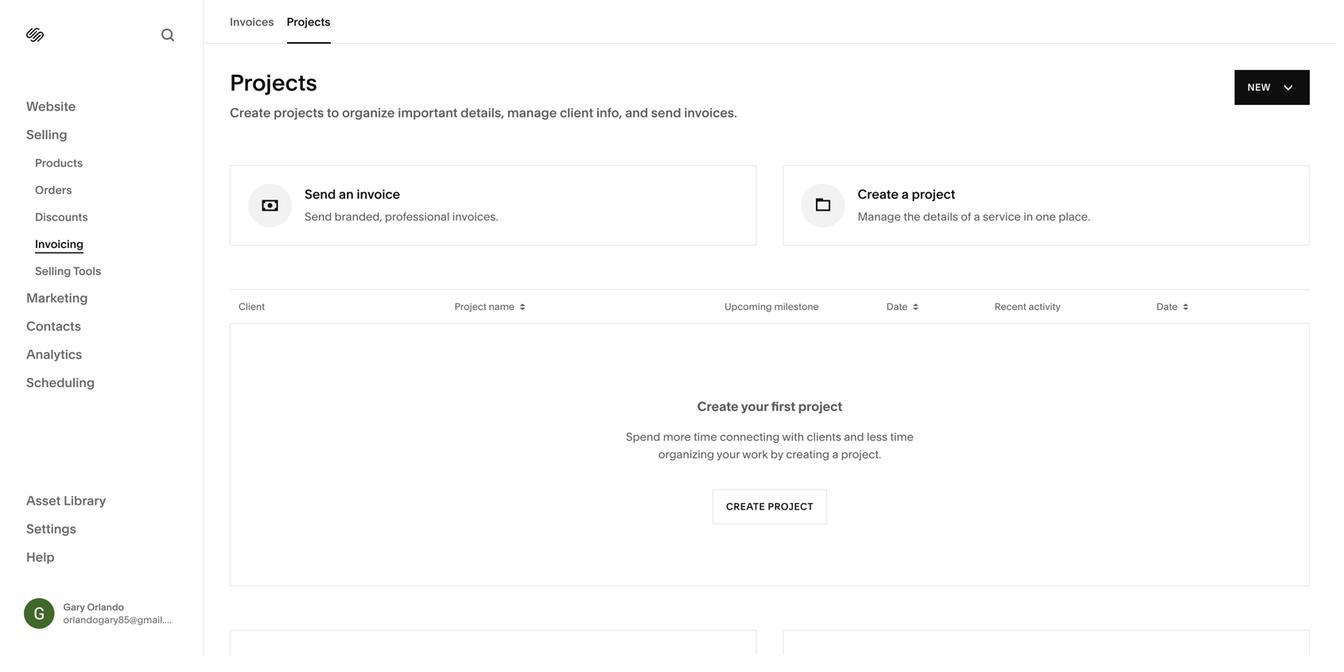 Task type: describe. For each thing, give the bounding box(es) containing it.
contacts
[[26, 319, 81, 334]]

selling for selling tools
[[35, 264, 71, 278]]

asset
[[26, 493, 61, 509]]

asset library link
[[26, 492, 177, 511]]

selling tools link
[[35, 258, 185, 285]]

selling tools
[[35, 264, 101, 278]]

products
[[35, 156, 83, 170]]

selling link
[[26, 126, 177, 145]]

scheduling link
[[26, 374, 177, 393]]

tools
[[73, 264, 101, 278]]

projecthubsubrouter element
[[204, 0, 1336, 655]]

help
[[26, 550, 55, 565]]

contacts link
[[26, 318, 177, 336]]

settings link
[[26, 521, 177, 539]]

orlando
[[87, 602, 124, 613]]



Task type: vqa. For each thing, say whether or not it's contained in the screenshot.
Search
no



Task type: locate. For each thing, give the bounding box(es) containing it.
0 vertical spatial selling
[[26, 127, 67, 142]]

website link
[[26, 98, 177, 117]]

selling
[[26, 127, 67, 142], [35, 264, 71, 278]]

marketing
[[26, 290, 88, 306]]

gary
[[63, 602, 85, 613]]

scheduling
[[26, 375, 95, 391]]

selling for selling
[[26, 127, 67, 142]]

selling inside "link"
[[35, 264, 71, 278]]

gary orlando orlandogary85@gmail.com
[[63, 602, 185, 626]]

orlandogary85@gmail.com
[[63, 614, 185, 626]]

invoicing link
[[35, 231, 185, 258]]

website
[[26, 99, 76, 114]]

selling down website
[[26, 127, 67, 142]]

marketing link
[[26, 290, 177, 308]]

invoicing
[[35, 237, 83, 251]]

orders
[[35, 183, 72, 197]]

discounts link
[[35, 204, 185, 231]]

settings
[[26, 521, 76, 537]]

asset library
[[26, 493, 106, 509]]

help link
[[26, 549, 55, 566]]

discounts
[[35, 210, 88, 224]]

library
[[64, 493, 106, 509]]

1 vertical spatial selling
[[35, 264, 71, 278]]

orders link
[[35, 177, 185, 204]]

analytics
[[26, 347, 82, 362]]

selling up 'marketing' at left top
[[35, 264, 71, 278]]

products link
[[35, 150, 185, 177]]

analytics link
[[26, 346, 177, 365]]



